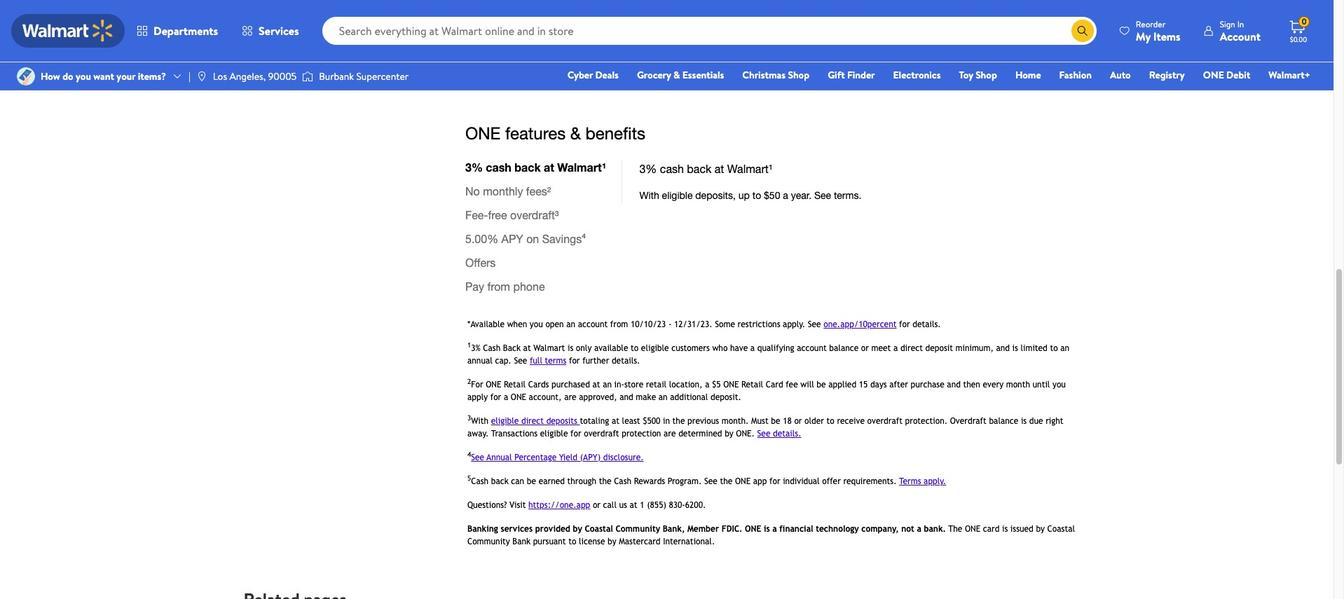 Task type: locate. For each thing, give the bounding box(es) containing it.
90005
[[268, 69, 297, 83]]

shop
[[788, 68, 810, 82], [976, 68, 997, 82]]

cyber deals link
[[561, 67, 625, 83]]

walmart+
[[1269, 68, 1311, 82]]

 image for how
[[17, 67, 35, 86]]

0
[[1302, 16, 1307, 27]]

my
[[1136, 28, 1151, 44]]

home link
[[1009, 67, 1047, 83]]

clear search field text image
[[1055, 25, 1066, 36]]

one
[[1203, 68, 1224, 82]]

gift
[[828, 68, 845, 82]]

 image right |
[[196, 71, 207, 82]]

1 shop from the left
[[788, 68, 810, 82]]

account
[[1220, 28, 1261, 44]]

 image for los
[[196, 71, 207, 82]]

in
[[1237, 18, 1244, 30]]

auto link
[[1104, 67, 1137, 83]]

registry link
[[1143, 67, 1191, 83]]

supercenter
[[356, 69, 409, 83]]

shop for toy shop
[[976, 68, 997, 82]]

your
[[117, 69, 136, 83]]

shop right toy
[[976, 68, 997, 82]]

fashion
[[1059, 68, 1092, 82]]

toy
[[959, 68, 973, 82]]

deals
[[595, 68, 619, 82]]

christmas shop
[[742, 68, 810, 82]]

2 shop from the left
[[976, 68, 997, 82]]

electronics
[[893, 68, 941, 82]]

0 horizontal spatial shop
[[788, 68, 810, 82]]

gift finder link
[[821, 67, 881, 83]]

departments button
[[125, 14, 230, 48]]

debit
[[1227, 68, 1251, 82]]

finder
[[847, 68, 875, 82]]

shop right christmas
[[788, 68, 810, 82]]

 image left how
[[17, 67, 35, 86]]

you
[[76, 69, 91, 83]]

 image
[[302, 69, 313, 83]]

services
[[259, 23, 299, 39]]

&
[[673, 68, 680, 82]]

sign in account
[[1220, 18, 1261, 44]]

Search search field
[[322, 17, 1097, 45]]

reorder
[[1136, 18, 1166, 30]]

0 horizontal spatial  image
[[17, 67, 35, 86]]

1 horizontal spatial  image
[[196, 71, 207, 82]]

services button
[[230, 14, 311, 48]]

Walmart Site-Wide search field
[[322, 17, 1097, 45]]

1 horizontal spatial shop
[[976, 68, 997, 82]]

 image
[[17, 67, 35, 86], [196, 71, 207, 82]]

|
[[189, 69, 191, 83]]



Task type: vqa. For each thing, say whether or not it's contained in the screenshot.
4-
no



Task type: describe. For each thing, give the bounding box(es) containing it.
walmart+ link
[[1262, 67, 1317, 83]]

departments
[[153, 23, 218, 39]]

search icon image
[[1077, 25, 1088, 36]]

reorder my items
[[1136, 18, 1181, 44]]

christmas
[[742, 68, 786, 82]]

do
[[62, 69, 73, 83]]

fashion link
[[1053, 67, 1098, 83]]

essentials
[[683, 68, 724, 82]]

angeles,
[[229, 69, 266, 83]]

los
[[213, 69, 227, 83]]

cyber
[[567, 68, 593, 82]]

electronics link
[[887, 67, 947, 83]]

burbank
[[319, 69, 354, 83]]

items?
[[138, 69, 166, 83]]

cyber deals
[[567, 68, 619, 82]]

0 $0.00
[[1290, 16, 1307, 44]]

how do you want your items?
[[41, 69, 166, 83]]

walmart image
[[22, 20, 114, 42]]

burbank supercenter
[[319, 69, 409, 83]]

items
[[1153, 28, 1181, 44]]

grocery & essentials
[[637, 68, 724, 82]]

want
[[93, 69, 114, 83]]

toy shop link
[[953, 67, 1004, 83]]

gift finder
[[828, 68, 875, 82]]

$0.00
[[1290, 34, 1307, 44]]

grocery
[[637, 68, 671, 82]]

shop for christmas shop
[[788, 68, 810, 82]]

auto
[[1110, 68, 1131, 82]]

home
[[1015, 68, 1041, 82]]

christmas shop link
[[736, 67, 816, 83]]

one debit
[[1203, 68, 1251, 82]]

sign
[[1220, 18, 1235, 30]]

how
[[41, 69, 60, 83]]

los angeles, 90005
[[213, 69, 297, 83]]

one debit link
[[1197, 67, 1257, 83]]

toy shop
[[959, 68, 997, 82]]

registry
[[1149, 68, 1185, 82]]

grocery & essentials link
[[631, 67, 731, 83]]



